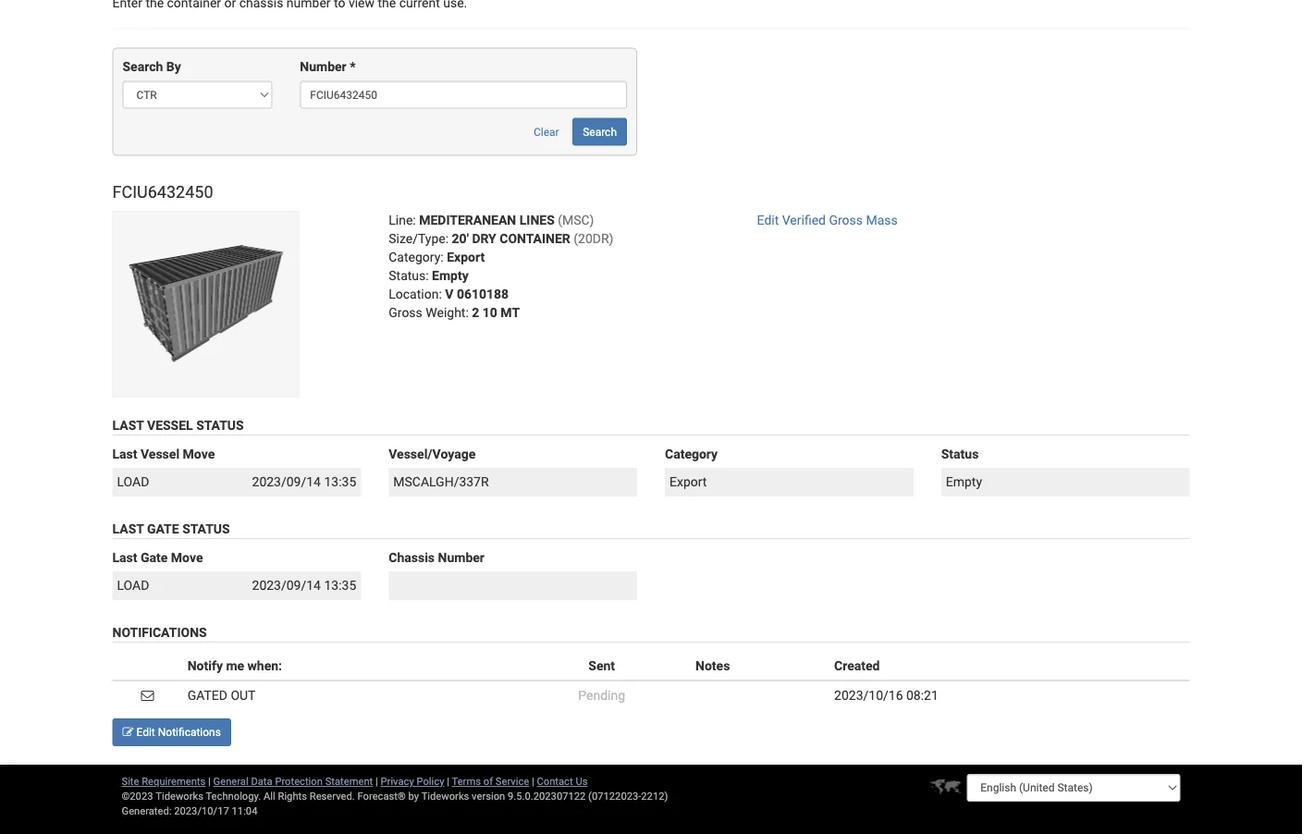 Task type: vqa. For each thing, say whether or not it's contained in the screenshot.
Move Gate
yes



Task type: locate. For each thing, give the bounding box(es) containing it.
location:
[[389, 287, 442, 302]]

| left general
[[208, 776, 211, 788]]

load
[[117, 474, 149, 490], [117, 578, 149, 593]]

policy
[[417, 776, 445, 788]]

gate for move
[[141, 550, 168, 565]]

0 vertical spatial 2023/09/14
[[252, 474, 321, 490]]

0 vertical spatial empty
[[432, 268, 469, 283]]

search
[[123, 59, 163, 74], [583, 125, 617, 138]]

last gate move
[[112, 550, 203, 565]]

data
[[251, 776, 273, 788]]

0 vertical spatial 2023/09/14 13:35
[[252, 474, 357, 490]]

load for gate
[[117, 578, 149, 593]]

0 horizontal spatial export
[[447, 250, 485, 265]]

number left *
[[300, 59, 347, 74]]

export
[[447, 250, 485, 265], [670, 474, 707, 490]]

empty inside line: mediteranean lines (msc) size/type: 20' dry container (20dr) category: export status: empty location: v 0610188 gross weight: 2 10 mt
[[432, 268, 469, 283]]

number *
[[300, 59, 356, 74]]

status for last gate status
[[182, 521, 230, 537]]

1 vertical spatial empty
[[946, 474, 983, 490]]

0 vertical spatial load
[[117, 474, 149, 490]]

1 horizontal spatial empty
[[946, 474, 983, 490]]

2212)
[[642, 791, 668, 803]]

mscalgh/337r
[[394, 474, 489, 490]]

container
[[500, 231, 571, 246]]

edit verified gross mass
[[758, 213, 898, 228]]

gate down last gate status
[[141, 550, 168, 565]]

2023/09/14 13:35
[[252, 474, 357, 490], [252, 578, 357, 593]]

4 last from the top
[[112, 550, 137, 565]]

edit inside edit notifications button
[[136, 726, 155, 739]]

gross down location:
[[389, 305, 423, 320]]

1 horizontal spatial edit
[[758, 213, 779, 228]]

general data protection statement link
[[213, 776, 373, 788]]

chassis number
[[389, 550, 485, 565]]

0 vertical spatial status
[[196, 418, 244, 433]]

gate up last gate move
[[147, 521, 179, 537]]

site requirements | general data protection statement | privacy policy | terms of service | contact us ©2023 tideworks technology. all rights reserved. forecast® by tideworks version 9.5.0.202307122 (07122023-2212) generated: 2023/10/17 11:04
[[122, 776, 668, 817]]

generated:
[[122, 805, 172, 817]]

category
[[665, 447, 718, 462]]

2 load from the top
[[117, 578, 149, 593]]

1 vertical spatial number
[[438, 550, 485, 565]]

1 vertical spatial vessel
[[141, 447, 180, 462]]

13:35
[[324, 474, 357, 490], [324, 578, 357, 593]]

1 vertical spatial notifications
[[158, 726, 221, 739]]

2 2023/09/14 from the top
[[252, 578, 321, 593]]

vessel up the last vessel move
[[147, 418, 193, 433]]

load down the last vessel move
[[117, 474, 149, 490]]

last
[[112, 418, 144, 433], [112, 447, 137, 462], [112, 521, 144, 537], [112, 550, 137, 565]]

us
[[576, 776, 588, 788]]

1 vertical spatial load
[[117, 578, 149, 593]]

notifications
[[112, 625, 207, 640], [158, 726, 221, 739]]

3 last from the top
[[112, 521, 144, 537]]

status
[[196, 418, 244, 433], [942, 447, 979, 462], [182, 521, 230, 537]]

edit left verified
[[758, 213, 779, 228]]

2 vertical spatial status
[[182, 521, 230, 537]]

1 vertical spatial 2023/09/14 13:35
[[252, 578, 357, 593]]

search left by
[[123, 59, 163, 74]]

| up the 'forecast®'
[[376, 776, 378, 788]]

0 horizontal spatial gross
[[389, 305, 423, 320]]

mass
[[867, 213, 898, 228]]

1 last from the top
[[112, 418, 144, 433]]

last up last gate move
[[112, 521, 144, 537]]

edit notifications link
[[112, 719, 231, 747]]

1 vertical spatial search
[[583, 125, 617, 138]]

0 horizontal spatial edit
[[136, 726, 155, 739]]

|
[[208, 776, 211, 788], [376, 776, 378, 788], [447, 776, 450, 788], [532, 776, 535, 788]]

search right clear
[[583, 125, 617, 138]]

edit right edit icon
[[136, 726, 155, 739]]

service
[[496, 776, 530, 788]]

last up the last vessel move
[[112, 418, 144, 433]]

2023/09/14 for last gate move
[[252, 578, 321, 593]]

notify me when:
[[188, 658, 282, 673]]

vessel for move
[[141, 447, 180, 462]]

1 horizontal spatial gross
[[830, 213, 863, 228]]

2 last from the top
[[112, 447, 137, 462]]

line:
[[389, 213, 416, 228]]

search for search
[[583, 125, 617, 138]]

size/type:
[[389, 231, 449, 246]]

2 | from the left
[[376, 776, 378, 788]]

last for last vessel move
[[112, 447, 137, 462]]

1 load from the top
[[117, 474, 149, 490]]

vessel down last vessel status at the bottom of the page
[[141, 447, 180, 462]]

terms of service link
[[452, 776, 530, 788]]

11:04
[[232, 805, 258, 817]]

1 vertical spatial move
[[171, 550, 203, 565]]

0 vertical spatial export
[[447, 250, 485, 265]]

vessel
[[147, 418, 193, 433], [141, 447, 180, 462]]

number right chassis
[[438, 550, 485, 565]]

1 vertical spatial gross
[[389, 305, 423, 320]]

gate for status
[[147, 521, 179, 537]]

0 vertical spatial gross
[[830, 213, 863, 228]]

| up tideworks
[[447, 776, 450, 788]]

last down last vessel status at the bottom of the page
[[112, 447, 137, 462]]

clear button
[[524, 118, 570, 146]]

edit
[[758, 213, 779, 228], [136, 726, 155, 739]]

notifications down gated
[[158, 726, 221, 739]]

number
[[300, 59, 347, 74], [438, 550, 485, 565]]

of
[[484, 776, 493, 788]]

move for last vessel move
[[183, 447, 215, 462]]

1 vertical spatial gate
[[141, 550, 168, 565]]

notify
[[188, 658, 223, 673]]

gross inside line: mediteranean lines (msc) size/type: 20' dry container (20dr) category: export status: empty location: v 0610188 gross weight: 2 10 mt
[[389, 305, 423, 320]]

0 vertical spatial move
[[183, 447, 215, 462]]

1 vertical spatial 13:35
[[324, 578, 357, 593]]

gross left mass at the top right of the page
[[830, 213, 863, 228]]

1 vertical spatial edit
[[136, 726, 155, 739]]

1 vertical spatial 2023/09/14
[[252, 578, 321, 593]]

pending
[[579, 688, 626, 703]]

load down last gate move
[[117, 578, 149, 593]]

gate
[[147, 521, 179, 537], [141, 550, 168, 565]]

notifications up 'notify'
[[112, 625, 207, 640]]

0 vertical spatial 13:35
[[324, 474, 357, 490]]

by
[[409, 791, 419, 803]]

0 horizontal spatial empty
[[432, 268, 469, 283]]

forecast®
[[358, 791, 406, 803]]

last for last gate move
[[112, 550, 137, 565]]

0 vertical spatial search
[[123, 59, 163, 74]]

search button
[[573, 118, 627, 146]]

3 | from the left
[[447, 776, 450, 788]]

0 vertical spatial edit
[[758, 213, 779, 228]]

move down last gate status
[[171, 550, 203, 565]]

2 2023/09/14 13:35 from the top
[[252, 578, 357, 593]]

4 | from the left
[[532, 776, 535, 788]]

1 13:35 from the top
[[324, 474, 357, 490]]

status:
[[389, 268, 429, 283]]

notes
[[696, 658, 730, 673]]

last vessel move
[[112, 447, 215, 462]]

search inside button
[[583, 125, 617, 138]]

2023/10/17
[[174, 805, 229, 817]]

*
[[350, 59, 356, 74]]

2 13:35 from the top
[[324, 578, 357, 593]]

privacy
[[381, 776, 414, 788]]

reserved.
[[310, 791, 355, 803]]

last down last gate status
[[112, 550, 137, 565]]

edit image
[[123, 727, 134, 738]]

gross
[[830, 213, 863, 228], [389, 305, 423, 320]]

move down last vessel status at the bottom of the page
[[183, 447, 215, 462]]

chassis
[[389, 550, 435, 565]]

0 horizontal spatial search
[[123, 59, 163, 74]]

1 2023/09/14 13:35 from the top
[[252, 474, 357, 490]]

10
[[483, 305, 498, 320]]

1 horizontal spatial export
[[670, 474, 707, 490]]

technology.
[[206, 791, 261, 803]]

1 horizontal spatial search
[[583, 125, 617, 138]]

0 horizontal spatial number
[[300, 59, 347, 74]]

last for last gate status
[[112, 521, 144, 537]]

0 vertical spatial vessel
[[147, 418, 193, 433]]

1 2023/09/14 from the top
[[252, 474, 321, 490]]

0 vertical spatial gate
[[147, 521, 179, 537]]

export down 20' on the left top
[[447, 250, 485, 265]]

1 vertical spatial export
[[670, 474, 707, 490]]

edit for edit notifications
[[136, 726, 155, 739]]

v
[[445, 287, 454, 302]]

move
[[183, 447, 215, 462], [171, 550, 203, 565]]

| up 9.5.0.202307122 at bottom
[[532, 776, 535, 788]]

1 | from the left
[[208, 776, 211, 788]]

export down category
[[670, 474, 707, 490]]



Task type: describe. For each thing, give the bounding box(es) containing it.
9.5.0.202307122
[[508, 791, 586, 803]]

statement
[[325, 776, 373, 788]]

edit notifications button
[[112, 719, 231, 747]]

privacy policy link
[[381, 776, 445, 788]]

site
[[122, 776, 139, 788]]

site requirements link
[[122, 776, 206, 788]]

fciu6432450
[[112, 183, 213, 202]]

0 vertical spatial number
[[300, 59, 347, 74]]

(20dr)
[[574, 231, 614, 246]]

load for vessel
[[117, 474, 149, 490]]

(msc)
[[558, 213, 594, 228]]

move for last gate move
[[171, 550, 203, 565]]

dry
[[472, 231, 497, 246]]

created
[[835, 658, 881, 673]]

category:
[[389, 250, 444, 265]]

last vessel status
[[112, 418, 244, 433]]

gated
[[188, 688, 228, 703]]

line: mediteranean lines (msc) size/type: 20' dry container (20dr) category: export status: empty location: v 0610188 gross weight: 2 10 mt
[[389, 213, 614, 320]]

last for last vessel status
[[112, 418, 144, 433]]

by
[[166, 59, 181, 74]]

0610188
[[457, 287, 509, 302]]

general
[[213, 776, 249, 788]]

notifications inside button
[[158, 726, 221, 739]]

2
[[472, 305, 480, 320]]

13:35 for vessel/voyage
[[324, 474, 357, 490]]

vessel for status
[[147, 418, 193, 433]]

2023/09/14 for last vessel move
[[252, 474, 321, 490]]

contact us link
[[537, 776, 588, 788]]

last gate status
[[112, 521, 230, 537]]

envelope o image
[[141, 689, 154, 702]]

status for last vessel status
[[196, 418, 244, 433]]

1 horizontal spatial number
[[438, 550, 485, 565]]

2023/10/16 08:21
[[835, 688, 939, 703]]

terms
[[452, 776, 481, 788]]

all
[[264, 791, 276, 803]]

mediteranean
[[419, 213, 517, 228]]

rights
[[278, 791, 307, 803]]

out
[[231, 688, 256, 703]]

edit verified gross mass link
[[758, 213, 898, 228]]

protection
[[275, 776, 323, 788]]

when:
[[248, 658, 282, 673]]

mt
[[501, 305, 520, 320]]

requirements
[[142, 776, 206, 788]]

0 vertical spatial notifications
[[112, 625, 207, 640]]

2023/09/14 13:35 for vessel/voyage
[[252, 474, 357, 490]]

verified
[[783, 213, 826, 228]]

me
[[226, 658, 244, 673]]

sent
[[589, 658, 615, 673]]

20dr image
[[112, 211, 299, 398]]

export inside line: mediteranean lines (msc) size/type: 20' dry container (20dr) category: export status: empty location: v 0610188 gross weight: 2 10 mt
[[447, 250, 485, 265]]

tideworks
[[422, 791, 469, 803]]

search by
[[123, 59, 181, 74]]

20'
[[452, 231, 469, 246]]

(07122023-
[[589, 791, 642, 803]]

lines
[[520, 213, 555, 228]]

edit notifications
[[134, 726, 221, 739]]

vessel/voyage
[[389, 447, 476, 462]]

2023/10/16
[[835, 688, 904, 703]]

1 vertical spatial status
[[942, 447, 979, 462]]

©2023 tideworks
[[122, 791, 204, 803]]

08:21
[[907, 688, 939, 703]]

13:35 for chassis number
[[324, 578, 357, 593]]

search for search by
[[123, 59, 163, 74]]

clear
[[534, 125, 560, 138]]

Number * text field
[[300, 81, 627, 109]]

contact
[[537, 776, 573, 788]]

version
[[472, 791, 505, 803]]

weight:
[[426, 305, 469, 320]]

2023/09/14 13:35 for chassis number
[[252, 578, 357, 593]]

edit for edit verified gross mass
[[758, 213, 779, 228]]

gated out
[[188, 688, 256, 703]]



